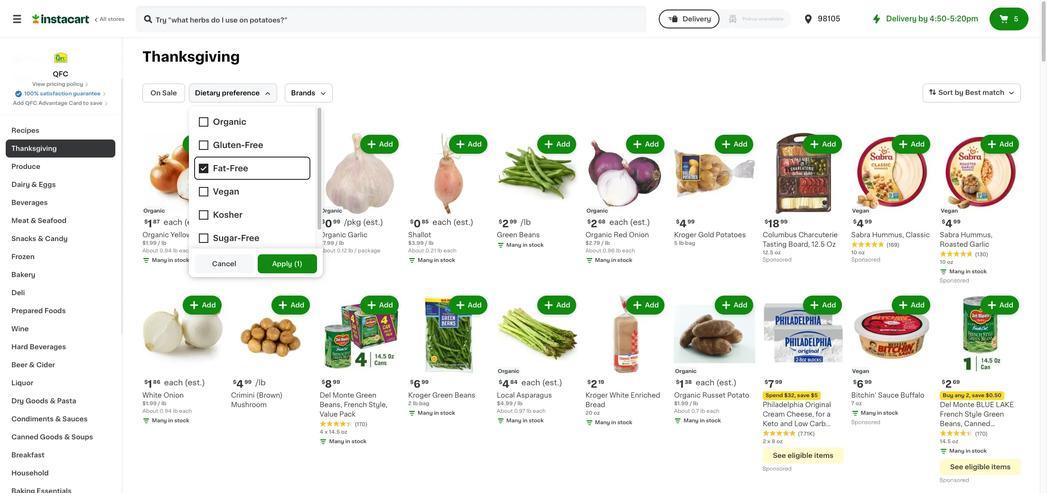 Task type: describe. For each thing, give the bounding box(es) containing it.
(est.) inside $ 1 38 each (est.)
[[717, 379, 737, 387]]

by for sort
[[955, 89, 964, 96]]

board,
[[789, 241, 811, 248]]

preference
[[222, 90, 260, 96]]

10 oz for sabra hummus, classic
[[852, 250, 865, 255]]

card
[[69, 101, 82, 106]]

$ up sabra hummus, classic
[[854, 219, 857, 225]]

/ inside organic yellow onion $1.99 / lb about 0.94 lb each
[[158, 241, 160, 246]]

organic inside organic garlic $7.99 / lb about 0.12 lb / package
[[320, 232, 346, 238]]

buy it again link
[[6, 68, 115, 87]]

$ inside $ 1 yellow onion $1.29 / lb about 0.89 lb each
[[233, 219, 237, 225]]

/lb inside $ 4 99 /lb
[[256, 379, 266, 387]]

see for 2
[[951, 464, 964, 471]]

style,
[[369, 402, 388, 409]]

many for del monte green beans, french style, value pack
[[329, 440, 344, 445]]

sort
[[939, 89, 954, 96]]

liquor link
[[6, 374, 115, 392]]

eggs
[[39, 181, 56, 188]]

1 horizontal spatial beans
[[520, 232, 540, 238]]

7 inside product group
[[769, 380, 775, 390]]

each right 86
[[164, 379, 183, 387]]

0.94 inside white onion $1.99 / lb about 0.94 lb each
[[160, 409, 172, 414]]

about inside shallot $3.99 / lb about 0.21 lb each
[[409, 248, 425, 254]]

yellow inside organic yellow onion $1.99 / lb about 0.94 lb each
[[171, 232, 192, 238]]

delivery by 4:50-5:20pm link
[[872, 13, 979, 25]]

each (est.) for onion
[[164, 379, 205, 387]]

white inside white onion $1.99 / lb about 0.94 lb each
[[143, 393, 162, 399]]

recipes link
[[6, 122, 115, 140]]

0 vertical spatial beverages
[[11, 200, 48, 206]]

many in stock for del monte blue lake french style green beans, canned vegetables
[[950, 449, 988, 454]]

beans, inside the del monte blue lake french style green beans, canned vegetables
[[941, 421, 963, 428]]

$ 2 99
[[499, 219, 517, 229]]

10 for sabra hummus, roasted garlic
[[941, 260, 947, 265]]

white onion $1.99 / lb about 0.94 lb each
[[143, 393, 192, 414]]

stock for sabra hummus, roasted garlic
[[973, 269, 988, 274]]

policy
[[67, 82, 83, 87]]

/lb inside $2.99 per pound element
[[521, 218, 531, 226]]

stock for yellow onion
[[263, 258, 278, 263]]

x for spend $32, save $5
[[768, 440, 771, 445]]

carb
[[810, 421, 827, 428]]

in for yellow onion
[[257, 258, 262, 263]]

match
[[983, 89, 1005, 96]]

breakfast
[[11, 452, 45, 459]]

prepared
[[11, 308, 43, 314]]

enriched
[[631, 393, 661, 399]]

14.5 inside product group
[[329, 430, 340, 435]]

lists
[[27, 94, 43, 100]]

each inside white onion $1.99 / lb about 0.94 lb each
[[179, 409, 192, 414]]

in for sabra hummus, roasted garlic
[[967, 269, 971, 274]]

4 down value
[[320, 430, 324, 435]]

vegan for sabra hummus, roasted garlic
[[942, 208, 959, 214]]

each (est.) for asparagus
[[522, 379, 563, 387]]

$ 1 87
[[144, 219, 160, 229]]

many in stock for white onion
[[152, 419, 189, 424]]

87
[[153, 219, 160, 225]]

qfc logo image
[[52, 49, 70, 67]]

sabra for sabra hummus, roasted garlic
[[941, 232, 960, 238]]

$ inside $ 4 84
[[499, 380, 503, 385]]

many in stock for organic yellow onion
[[152, 258, 189, 263]]

in down kroger green beans 2 lb bag
[[434, 411, 439, 416]]

buffalo
[[901, 393, 925, 399]]

condiments & sauces link
[[6, 410, 115, 428]]

eligible for 7
[[788, 453, 813, 460]]

many in stock for yellow onion
[[241, 258, 278, 263]]

many in stock for sabra hummus, roasted garlic
[[950, 269, 988, 274]]

0.89
[[248, 248, 261, 254]]

bakery
[[11, 272, 35, 278]]

about inside $ 1 yellow onion $1.29 / lb about 0.89 lb each
[[231, 248, 247, 254]]

canned inside the del monte blue lake french style green beans, canned vegetables
[[965, 421, 991, 428]]

many in stock for organic russet potato
[[684, 419, 722, 424]]

(est.) for local asparagus
[[543, 379, 563, 387]]

& for dairy
[[31, 181, 37, 188]]

to
[[83, 101, 89, 106]]

many down the green beans
[[507, 243, 522, 248]]

organic up 38
[[676, 369, 697, 375]]

buy for buy it again
[[27, 75, 40, 81]]

delivery for delivery by 4:50-5:20pm
[[887, 15, 918, 22]]

instacart logo image
[[32, 13, 89, 25]]

many in stock for shallot
[[418, 258, 456, 263]]

vegan up bitchin'
[[853, 369, 870, 375]]

goods for dry
[[26, 398, 48, 405]]

dairy & eggs
[[11, 181, 56, 188]]

qfc link
[[52, 49, 70, 79]]

columbus charcuterie tasting board, 12.5 oz 12.5 oz
[[763, 232, 838, 255]]

many in stock down kroger green beans 2 lb bag
[[418, 411, 456, 416]]

many down bitchin'
[[862, 411, 877, 416]]

/ inside $ 1 yellow onion $1.29 / lb about 0.89 lb each
[[247, 241, 249, 246]]

green inside kroger green beans 2 lb bag
[[433, 393, 453, 399]]

in down kroger white enriched bread 20 oz
[[612, 421, 617, 426]]

green inside the del monte green beans, french style, value pack
[[356, 393, 377, 399]]

many for del monte blue lake french style green beans, canned vegetables
[[950, 449, 965, 454]]

$1.99 for organic yellow onion
[[143, 241, 157, 246]]

oz inside columbus charcuterie tasting board, 12.5 oz 12.5 oz
[[775, 250, 781, 255]]

$ inside $ 2 99
[[499, 219, 503, 225]]

98105
[[819, 15, 841, 22]]

/ inside white onion $1.99 / lb about 0.94 lb each
[[158, 402, 160, 407]]

each inside organic yellow onion $1.99 / lb about 0.94 lb each
[[179, 248, 192, 254]]

kroger white enriched bread 20 oz
[[586, 393, 661, 416]]

russet
[[703, 393, 726, 399]]

hard beverages link
[[6, 338, 115, 356]]

see for 7
[[774, 453, 787, 460]]

each inside $ 1 38 each (est.)
[[696, 379, 715, 387]]

each right 85
[[433, 218, 452, 226]]

14.5 oz
[[941, 440, 959, 445]]

red
[[614, 232, 628, 238]]

organic inside organic yellow onion $1.99 / lb about 0.94 lb each
[[143, 232, 169, 238]]

about inside the organic russet potato $1.99 / lb about 0.7 lb each
[[675, 409, 691, 414]]

deli link
[[6, 284, 115, 302]]

$1.99 inside white onion $1.99 / lb about 0.94 lb each
[[143, 402, 157, 407]]

1 vertical spatial thanksgiving
[[11, 145, 57, 152]]

sponsored badge image down 14.5 oz
[[941, 478, 969, 484]]

oz
[[827, 241, 837, 248]]

many in stock down bitchin' sauce buffalo 7 oz
[[862, 411, 899, 416]]

4 up sabra hummus, classic
[[857, 219, 865, 229]]

stock for organic russet potato
[[707, 419, 722, 424]]

it
[[42, 75, 46, 81]]

oz inside bitchin' sauce buffalo 7 oz
[[856, 402, 863, 407]]

many for white onion
[[152, 419, 167, 424]]

oz down vegetables
[[953, 440, 959, 445]]

lists link
[[6, 87, 115, 106]]

recipes
[[11, 127, 39, 134]]

each inside $ 1 yellow onion $1.29 / lb about 0.89 lb each
[[268, 248, 281, 254]]

oz down lifestyle
[[777, 440, 783, 445]]

each inside the organic russet potato $1.99 / lb about 0.7 lb each
[[707, 409, 720, 414]]

eligible for 2
[[966, 464, 991, 471]]

save inside product group
[[798, 394, 810, 399]]

mushroom
[[231, 402, 267, 409]]

style
[[965, 412, 983, 418]]

$ 1 86
[[144, 380, 160, 390]]

$ 4 99 /lb
[[233, 379, 266, 390]]

shallot $3.99 / lb about 0.21 lb each
[[409, 232, 457, 254]]

stock for shallot
[[441, 258, 456, 263]]

2 for $ 2 69
[[946, 380, 953, 390]]

$ inside $ 7 99
[[765, 380, 769, 385]]

5 inside kroger gold potatoes 5 lb bag
[[675, 241, 678, 246]]

Search field
[[137, 7, 646, 31]]

in for organic red onion
[[612, 258, 617, 263]]

in for white onion
[[168, 419, 173, 424]]

& inside dry goods & pasta link
[[50, 398, 55, 405]]

0 vertical spatial 12.5
[[812, 241, 826, 248]]

7 inside bitchin' sauce buffalo 7 oz
[[852, 402, 855, 407]]

each up "red"
[[610, 218, 629, 226]]

(
[[294, 261, 297, 267]]

bread
[[586, 402, 606, 409]]

85
[[422, 219, 429, 225]]

$ 2 19
[[588, 380, 605, 390]]

each right "87"
[[164, 218, 182, 226]]

many for shallot
[[418, 258, 433, 263]]

frozen
[[11, 254, 35, 260]]

goods for canned
[[40, 434, 63, 441]]

many down kroger green beans 2 lb bag
[[418, 411, 433, 416]]

for
[[816, 412, 826, 418]]

blue
[[977, 402, 995, 409]]

items for 2
[[992, 464, 1012, 471]]

in for del monte green beans, french style, value pack
[[346, 440, 351, 445]]

delivery button
[[659, 10, 720, 29]]

by for delivery
[[919, 15, 929, 22]]

4:50-
[[930, 15, 951, 22]]

stock down the green beans
[[529, 243, 544, 248]]

many for organic red onion
[[595, 258, 611, 263]]

10 for sabra hummus, classic
[[852, 250, 858, 255]]

$2.99 per pound element
[[497, 218, 578, 230]]

lb inside kroger gold potatoes 5 lb bag
[[679, 241, 684, 246]]

$ up roasted
[[943, 219, 946, 225]]

columbus
[[763, 232, 798, 238]]

brands button
[[285, 84, 333, 103]]

hummus, for classic
[[873, 232, 905, 238]]

many down bread
[[595, 421, 611, 426]]

organic garlic $7.99 / lb about 0.12 lb / package
[[320, 232, 381, 254]]

stock down kroger white enriched bread 20 oz
[[618, 421, 633, 426]]

$ 1 yellow onion $1.29 / lb about 0.89 lb each
[[231, 219, 281, 254]]

del monte green beans, french style, value pack
[[320, 393, 388, 418]]

beans inside kroger green beans 2 lb bag
[[455, 393, 476, 399]]

each up asparagus
[[522, 379, 541, 387]]

hard beverages
[[11, 344, 66, 351]]

2 for $ 2 68
[[591, 219, 598, 229]]

$1.86 each (estimated) element
[[143, 379, 224, 391]]

$ up kroger gold potatoes 5 lb bag
[[677, 219, 680, 225]]

many in stock for local asparagus
[[507, 419, 544, 424]]

prepared foods
[[11, 308, 66, 314]]

product group containing 18
[[763, 133, 844, 265]]

$ up bitchin'
[[854, 380, 857, 385]]

each inside shallot $3.99 / lb about 0.21 lb each
[[444, 248, 457, 254]]

99 inside $ 4 99 /lb
[[245, 380, 252, 385]]

99 for sabra hummus, classic
[[865, 219, 873, 225]]

1 vertical spatial 8
[[772, 440, 776, 445]]

/ up 0.12
[[336, 241, 338, 246]]

/ inside shallot $3.99 / lb about 0.21 lb each
[[425, 241, 428, 246]]

each inside organic red onion $2.79 / lb about 0.96 lb each
[[623, 248, 636, 254]]

10 oz for sabra hummus, roasted garlic
[[941, 260, 954, 265]]

$ 1 38 each (est.)
[[677, 379, 737, 390]]

view pricing policy link
[[32, 81, 89, 88]]

brands
[[291, 90, 316, 96]]

/ right 0.12
[[355, 248, 357, 254]]

$ inside $ 2 69
[[943, 380, 946, 385]]

1 horizontal spatial 14.5
[[941, 440, 952, 445]]

snacks
[[11, 236, 36, 242]]

$ up kroger green beans 2 lb bag
[[410, 380, 414, 385]]

shop link
[[6, 49, 115, 68]]

0 vertical spatial thanksgiving
[[143, 50, 240, 64]]

hummus, for roasted
[[962, 232, 993, 238]]

keto
[[763, 421, 779, 428]]

beans, inside the del monte green beans, french style, value pack
[[320, 402, 342, 409]]

add qfc advantage card to save link
[[13, 100, 108, 107]]

dietary
[[195, 90, 221, 96]]

$ inside the $ 2 19
[[588, 380, 591, 385]]

)
[[300, 261, 303, 267]]

french for 8
[[344, 402, 367, 409]]

2 horizontal spatial save
[[973, 394, 985, 399]]

$ inside the $ 8 99
[[322, 380, 325, 385]]

(est.) for organic garlic
[[363, 218, 383, 226]]

$ 0 99
[[322, 219, 341, 229]]

$5
[[812, 394, 819, 399]]

$0.99 per package (estimated) element
[[320, 218, 401, 230]]

all
[[100, 17, 107, 22]]

1 vertical spatial canned
[[11, 434, 38, 441]]

each (est.) for $3.99
[[433, 218, 474, 226]]

$ inside $ 1 86
[[144, 380, 148, 385]]

1 vertical spatial 12.5
[[763, 250, 774, 255]]

candy
[[45, 236, 68, 242]]

many in stock down kroger white enriched bread 20 oz
[[595, 421, 633, 426]]

$1.99 for organic russet potato
[[675, 402, 689, 407]]

beer
[[11, 362, 28, 369]]

& for condiments
[[55, 416, 61, 423]]

service type group
[[659, 10, 792, 29]]

1 for $ 1 yellow onion $1.29 / lb about 0.89 lb each
[[237, 219, 241, 229]]

4 left 84 in the left of the page
[[503, 380, 510, 390]]

package
[[358, 248, 381, 254]]

2 for $ 2 99
[[503, 219, 509, 229]]

organic inside the organic russet potato $1.99 / lb about 0.7 lb each
[[675, 393, 701, 399]]

in down the green beans
[[523, 243, 528, 248]]

$ inside $ 1 87
[[144, 219, 148, 225]]

condiments & sauces
[[11, 416, 88, 423]]

/ inside the organic russet potato $1.99 / lb about 0.7 lb each
[[690, 402, 692, 407]]

many in stock down the green beans
[[507, 243, 544, 248]]

oz inside kroger white enriched bread 20 oz
[[594, 411, 600, 416]]

del monte blue lake french style green beans, canned vegetables
[[941, 402, 1015, 437]]

oz down sabra hummus, classic
[[859, 250, 865, 255]]

/ inside the local asparagus $4.99 / lb about 0.97 lb each
[[514, 402, 517, 407]]

18
[[769, 219, 780, 229]]

value
[[320, 412, 338, 418]]

household
[[11, 470, 49, 477]]

white inside kroger white enriched bread 20 oz
[[610, 393, 629, 399]]

garlic inside organic garlic $7.99 / lb about 0.12 lb / package
[[348, 232, 368, 238]]

stock down kroger green beans 2 lb bag
[[441, 411, 456, 416]]

onion inside $ 1 yellow onion $1.29 / lb about 0.89 lb each
[[254, 232, 274, 238]]

onion inside white onion $1.99 / lb about 0.94 lb each
[[164, 393, 184, 399]]

sponsored badge image down '2 x 8 oz'
[[763, 467, 792, 472]]

organic russet potato $1.99 / lb about 0.7 lb each
[[675, 393, 750, 414]]

produce
[[11, 163, 40, 170]]

(130)
[[976, 252, 989, 257]]

stock for organic red onion
[[618, 258, 633, 263]]

0.96
[[603, 248, 615, 254]]

stores
[[108, 17, 125, 22]]

bag for gold
[[686, 241, 696, 246]]

& for meat
[[31, 218, 36, 224]]

dry goods & pasta link
[[6, 392, 115, 410]]

low
[[795, 421, 809, 428]]

sponsored badge image for sabra hummus, classic
[[852, 258, 881, 263]]

2 down lifestyle
[[763, 440, 767, 445]]

x for 8
[[325, 430, 328, 435]]



Task type: vqa. For each thing, say whether or not it's contained in the screenshot.


Task type: locate. For each thing, give the bounding box(es) containing it.
sponsored badge image
[[763, 258, 792, 263], [852, 258, 881, 263], [941, 278, 969, 284], [852, 420, 881, 426], [763, 467, 792, 472], [941, 478, 969, 484]]

/ up 0.21
[[425, 241, 428, 246]]

1 horizontal spatial beans,
[[941, 421, 963, 428]]

(est.) for organic red onion
[[630, 218, 651, 226]]

monte down the $ 8 99
[[333, 393, 355, 399]]

best match
[[966, 89, 1005, 96]]

1 $ 6 99 from the left
[[410, 380, 429, 390]]

tasting
[[763, 241, 787, 248]]

& left "soups"
[[64, 434, 70, 441]]

monte for buy any 2, save $0.50
[[954, 402, 975, 409]]

1 horizontal spatial qfc
[[53, 71, 68, 77]]

bag
[[686, 241, 696, 246], [419, 402, 430, 407]]

& inside dairy & eggs link
[[31, 181, 37, 188]]

0 vertical spatial eligible
[[788, 453, 813, 460]]

4 inside $ 4 99 /lb
[[237, 380, 244, 390]]

kroger for 6
[[409, 393, 431, 399]]

1 vertical spatial french
[[941, 412, 964, 418]]

del inside the del monte green beans, french style, value pack
[[320, 393, 331, 399]]

organic up $ 0 99
[[321, 208, 342, 214]]

Best match Sort by field
[[924, 84, 1022, 103]]

french up "pack"
[[344, 402, 367, 409]]

stock
[[529, 243, 544, 248], [174, 258, 189, 263], [618, 258, 633, 263], [263, 258, 278, 263], [441, 258, 456, 263], [973, 269, 988, 274], [441, 411, 456, 416], [884, 411, 899, 416], [174, 419, 189, 424], [529, 419, 544, 424], [707, 419, 722, 424], [618, 421, 633, 426], [352, 440, 367, 445], [973, 449, 988, 454]]

1 horizontal spatial yellow
[[231, 232, 252, 238]]

0 vertical spatial 10
[[852, 250, 858, 255]]

0 vertical spatial items
[[815, 453, 834, 460]]

0 vertical spatial beans,
[[320, 402, 342, 409]]

1 up $1.29
[[237, 219, 241, 229]]

1 horizontal spatial monte
[[954, 402, 975, 409]]

oz down "pack"
[[341, 430, 348, 435]]

monte inside the del monte blue lake french style green beans, canned vegetables
[[954, 402, 975, 409]]

add qfc advantage card to save
[[13, 101, 103, 106]]

99 inside $ 7 99
[[776, 380, 783, 385]]

a
[[827, 412, 831, 418]]

$ 6 99
[[410, 380, 429, 390], [854, 380, 872, 390]]

onion inside organic yellow onion $1.99 / lb about 0.94 lb each
[[194, 232, 214, 238]]

$4.84 each (estimated) element
[[497, 379, 578, 391]]

1 sabra from the left
[[852, 232, 871, 238]]

1 vertical spatial 5
[[675, 241, 678, 246]]

0 horizontal spatial qfc
[[25, 101, 37, 106]]

many for organic yellow onion
[[152, 258, 167, 263]]

x down lifestyle
[[768, 440, 771, 445]]

$ inside $ 1 38 each (est.)
[[677, 380, 680, 385]]

0 horizontal spatial by
[[919, 15, 929, 22]]

1 horizontal spatial 0
[[414, 219, 421, 229]]

see inside product group
[[774, 453, 787, 460]]

$1.99 down 38
[[675, 402, 689, 407]]

2 $ 6 99 from the left
[[854, 380, 872, 390]]

organic up 68 on the right of page
[[587, 208, 608, 214]]

many in stock down 0.21
[[418, 258, 456, 263]]

& right meat
[[31, 218, 36, 224]]

& left candy
[[38, 236, 43, 242]]

in down 0.21
[[434, 258, 439, 263]]

1 hummus, from the left
[[873, 232, 905, 238]]

0 vertical spatial /lb
[[521, 218, 531, 226]]

(est.) up white onion $1.99 / lb about 0.94 lb each
[[185, 379, 205, 387]]

oz right 20
[[594, 411, 600, 416]]

$4.99 per pound element
[[231, 379, 312, 391]]

onion down $1.86 each (estimated) element at the left bottom of the page
[[164, 393, 184, 399]]

about inside organic yellow onion $1.99 / lb about 0.94 lb each
[[143, 248, 158, 254]]

2 yellow from the left
[[231, 232, 252, 238]]

seafood
[[38, 218, 67, 224]]

(est.) inside $2.68 each (estimated) element
[[630, 218, 651, 226]]

all stores link
[[32, 6, 125, 32]]

99 for columbus charcuterie tasting board, 12.5 oz
[[781, 219, 788, 225]]

2 for $ 2 19
[[591, 380, 598, 390]]

$ up spend
[[765, 380, 769, 385]]

1 vertical spatial beverages
[[30, 344, 66, 351]]

$1.29
[[231, 241, 245, 246]]

0 vertical spatial 7
[[769, 380, 775, 390]]

see eligible items for 7
[[774, 453, 834, 460]]

vegan for sabra hummus, classic
[[853, 208, 870, 214]]

99 for del monte green beans, french style, value pack
[[333, 380, 340, 385]]

each (est.) up white onion $1.99 / lb about 0.94 lb each
[[164, 379, 205, 387]]

1 horizontal spatial items
[[992, 464, 1012, 471]]

organic up 84 in the left of the page
[[498, 369, 520, 375]]

0 vertical spatial monte
[[333, 393, 355, 399]]

see eligible items button down (7.71k)
[[763, 448, 844, 464]]

dietary preference
[[195, 90, 260, 96]]

99 for kroger green beans
[[422, 380, 429, 385]]

1 white from the left
[[143, 393, 162, 399]]

sauces
[[62, 416, 88, 423]]

0 horizontal spatial garlic
[[348, 232, 368, 238]]

/ down $ 1 87
[[158, 241, 160, 246]]

spend $32, save $5
[[766, 394, 819, 399]]

green beans
[[497, 232, 540, 238]]

each (est.) for red
[[610, 218, 651, 226]]

1 vertical spatial 10 oz
[[941, 260, 954, 265]]

each (est.) up asparagus
[[522, 379, 563, 387]]

organic down 38
[[675, 393, 701, 399]]

1 horizontal spatial /lb
[[521, 218, 531, 226]]

99 inside $ 0 99
[[333, 219, 341, 225]]

0 horizontal spatial yellow
[[171, 232, 192, 238]]

0 vertical spatial x
[[325, 430, 328, 435]]

1 horizontal spatial 8
[[772, 440, 776, 445]]

crimini
[[231, 393, 255, 399]]

1 for $ 1 87
[[148, 219, 152, 229]]

1 horizontal spatial kroger
[[586, 393, 608, 399]]

99 up kroger green beans 2 lb bag
[[422, 380, 429, 385]]

1 horizontal spatial by
[[955, 89, 964, 96]]

1 vertical spatial bag
[[419, 402, 430, 407]]

delivery inside button
[[683, 16, 712, 22]]

1 6 from the left
[[414, 380, 421, 390]]

2 0.94 from the top
[[160, 409, 172, 414]]

each (est.) inside $0.85 each (estimated) element
[[433, 218, 474, 226]]

1 vertical spatial see
[[951, 464, 964, 471]]

onion inside organic red onion $2.79 / lb about 0.96 lb each
[[629, 232, 650, 238]]

& inside canned goods & soups link
[[64, 434, 70, 441]]

$ inside $ 18 99
[[765, 219, 769, 225]]

bag for green
[[419, 402, 430, 407]]

monte for 8
[[333, 393, 355, 399]]

0 horizontal spatial x
[[325, 430, 328, 435]]

produce link
[[6, 158, 115, 176]]

stock for del monte green beans, french style, value pack
[[352, 440, 367, 445]]

(est.) for white onion
[[185, 379, 205, 387]]

2 0 from the left
[[414, 219, 421, 229]]

6 for bitchin' sauce buffalo
[[857, 380, 864, 390]]

0 horizontal spatial 5
[[675, 241, 678, 246]]

1 horizontal spatial eligible
[[966, 464, 991, 471]]

1 vertical spatial 7
[[852, 402, 855, 407]]

3 $ 4 99 from the left
[[943, 219, 961, 229]]

monte inside the del monte green beans, french style, value pack
[[333, 393, 355, 399]]

99 right 18
[[781, 219, 788, 225]]

stock for white onion
[[174, 419, 189, 424]]

$1.99 inside the organic russet potato $1.99 / lb about 0.7 lb each
[[675, 402, 689, 407]]

2 white from the left
[[610, 393, 629, 399]]

(est.) for organic yellow onion
[[184, 218, 205, 226]]

see eligible items inside product group
[[774, 453, 834, 460]]

many in stock inside product group
[[329, 440, 367, 445]]

dairy
[[11, 181, 30, 188]]

organic up "87"
[[143, 208, 165, 214]]

1 vertical spatial garlic
[[970, 241, 990, 248]]

1 horizontal spatial garlic
[[970, 241, 990, 248]]

2 hummus, from the left
[[962, 232, 993, 238]]

advantage
[[38, 101, 68, 106]]

each (est.) up organic yellow onion $1.99 / lb about 0.94 lb each on the left of page
[[164, 218, 205, 226]]

0 vertical spatial buy
[[27, 75, 40, 81]]

0 vertical spatial see
[[774, 453, 787, 460]]

buy left any
[[944, 394, 954, 399]]

cancel button
[[195, 255, 254, 274]]

0 horizontal spatial kroger
[[409, 393, 431, 399]]

bag inside kroger gold potatoes 5 lb bag
[[686, 241, 696, 246]]

1 horizontal spatial $ 6 99
[[854, 380, 872, 390]]

1 horizontal spatial del
[[941, 402, 952, 409]]

1 horizontal spatial buy
[[944, 394, 954, 399]]

$1.38 each (estimated) element
[[675, 379, 756, 391]]

1 vertical spatial by
[[955, 89, 964, 96]]

2 sabra from the left
[[941, 232, 960, 238]]

about down $1.29
[[231, 248, 247, 254]]

1 horizontal spatial 7
[[852, 402, 855, 407]]

many in stock down 4 x 14.5 oz at bottom
[[329, 440, 367, 445]]

product group
[[143, 133, 224, 266], [320, 133, 401, 255], [409, 133, 490, 266], [497, 133, 578, 251], [586, 133, 667, 266], [675, 133, 756, 247], [763, 133, 844, 265], [852, 133, 933, 265], [941, 133, 1022, 286], [143, 294, 224, 427], [231, 294, 312, 410], [320, 294, 401, 448], [409, 294, 490, 420], [497, 294, 578, 427], [586, 294, 667, 429], [675, 294, 756, 427], [763, 294, 844, 475], [852, 294, 933, 428], [941, 294, 1022, 486]]

by right 'sort'
[[955, 89, 964, 96]]

1 horizontal spatial 10 oz
[[941, 260, 954, 265]]

1 0 from the left
[[325, 219, 332, 229]]

(est.) for shallot
[[454, 218, 474, 226]]

$ up $1.29
[[233, 219, 237, 225]]

local
[[497, 393, 515, 399]]

in down bitchin' sauce buffalo 7 oz
[[878, 411, 883, 416]]

delivery for delivery
[[683, 16, 712, 22]]

★★★★★
[[852, 241, 885, 248], [852, 241, 885, 248], [941, 251, 974, 257], [941, 251, 974, 257], [320, 421, 353, 428], [320, 421, 353, 428], [763, 431, 797, 437], [763, 431, 797, 437], [941, 431, 974, 437], [941, 431, 974, 437]]

qfc
[[53, 71, 68, 77], [25, 101, 37, 106]]

1 vertical spatial items
[[992, 464, 1012, 471]]

$ left "87"
[[144, 219, 148, 225]]

1 horizontal spatial $ 4 99
[[854, 219, 873, 229]]

product group containing 7
[[763, 294, 844, 475]]

1 horizontal spatial sabra
[[941, 232, 960, 238]]

2 $ 4 99 from the left
[[854, 219, 873, 229]]

x down value
[[325, 430, 328, 435]]

&
[[31, 181, 37, 188], [31, 218, 36, 224], [38, 236, 43, 242], [29, 362, 35, 369], [50, 398, 55, 405], [55, 416, 61, 423], [64, 434, 70, 441]]

$ 2 68
[[588, 219, 606, 229]]

1 left "87"
[[148, 219, 152, 229]]

sponsored badge image for bitchin' sauce buffalo
[[852, 420, 881, 426]]

many down 0.97
[[507, 419, 522, 424]]

0.94 down $ 1 86
[[160, 409, 172, 414]]

bag inside kroger green beans 2 lb bag
[[419, 402, 430, 407]]

stock for local asparagus
[[529, 419, 544, 424]]

$ 4 99 for kroger gold potatoes
[[677, 219, 695, 229]]

french inside the del monte green beans, french style, value pack
[[344, 402, 367, 409]]

each inside the local asparagus $4.99 / lb about 0.97 lb each
[[533, 409, 546, 414]]

100% satisfaction guarantee
[[24, 91, 101, 96]]

sauce
[[879, 393, 900, 399]]

$0.85 each (estimated) element
[[409, 218, 490, 230]]

2 horizontal spatial kroger
[[675, 232, 697, 238]]

10 down roasted
[[941, 260, 947, 265]]

del
[[320, 393, 331, 399], [941, 402, 952, 409]]

beans
[[520, 232, 540, 238], [455, 393, 476, 399]]

many for sabra hummus, roasted garlic
[[950, 269, 965, 274]]

2 right "style,"
[[409, 402, 412, 407]]

sponsored badge image for sabra hummus, roasted garlic
[[941, 278, 969, 284]]

soups
[[72, 434, 93, 441]]

each (est.) inside $1.86 each (estimated) element
[[164, 379, 205, 387]]

monte
[[333, 393, 355, 399], [954, 402, 975, 409]]

1 horizontal spatial canned
[[965, 421, 991, 428]]

canned goods & soups
[[11, 434, 93, 441]]

each (est.) inside $2.68 each (estimated) element
[[610, 218, 651, 226]]

5 inside button
[[1015, 16, 1019, 22]]

$1.87 each (estimated) element
[[143, 218, 224, 230]]

prepared foods link
[[6, 302, 115, 320]]

0.94 down $ 1 87
[[160, 248, 172, 254]]

99 for spend $32, save $5
[[776, 380, 783, 385]]

stock for del monte blue lake french style green beans, canned vegetables
[[973, 449, 988, 454]]

99 inside $ 2 99
[[510, 219, 517, 225]]

0 horizontal spatial 10 oz
[[852, 250, 865, 255]]

sponsored badge image down tasting
[[763, 258, 792, 263]]

many in stock down organic yellow onion $1.99 / lb about 0.94 lb each on the left of page
[[152, 258, 189, 263]]

vegan
[[853, 208, 870, 214], [942, 208, 959, 214], [853, 369, 870, 375]]

many in stock for del monte green beans, french style, value pack
[[329, 440, 367, 445]]

(est.) inside the $1.87 each (estimated) element
[[184, 218, 205, 226]]

0 horizontal spatial 14.5
[[329, 430, 340, 435]]

organic inside organic red onion $2.79 / lb about 0.96 lb each
[[586, 232, 613, 238]]

see
[[774, 453, 787, 460], [951, 464, 964, 471]]

garlic inside sabra hummus, roasted garlic
[[970, 241, 990, 248]]

1 horizontal spatial 6
[[857, 380, 864, 390]]

2 horizontal spatial $ 4 99
[[943, 219, 961, 229]]

0 horizontal spatial del
[[320, 393, 331, 399]]

crimini (brown) mushroom
[[231, 393, 283, 409]]

0 vertical spatial 8
[[325, 380, 332, 390]]

1 yellow from the left
[[171, 232, 192, 238]]

best
[[966, 89, 982, 96]]

each (est.) up "red"
[[610, 218, 651, 226]]

4 up roasted
[[946, 219, 953, 229]]

0 for each
[[414, 219, 421, 229]]

0 horizontal spatial bag
[[419, 402, 430, 407]]

1 horizontal spatial white
[[610, 393, 629, 399]]

french for buy any 2, save $0.50
[[941, 412, 964, 418]]

2
[[591, 219, 598, 229], [503, 219, 509, 229], [591, 380, 598, 390], [946, 380, 953, 390], [409, 402, 412, 407], [763, 440, 767, 445]]

$ up columbus
[[765, 219, 769, 225]]

1 vertical spatial beans
[[455, 393, 476, 399]]

sabra for sabra hummus, classic
[[852, 232, 871, 238]]

38
[[685, 380, 692, 385]]

(brown)
[[257, 393, 283, 399]]

about down $2.79
[[586, 248, 602, 254]]

shop
[[27, 56, 44, 62]]

$1.99 inside organic yellow onion $1.99 / lb about 0.94 lb each
[[143, 241, 157, 246]]

kroger inside kroger gold potatoes 5 lb bag
[[675, 232, 697, 238]]

dry
[[11, 398, 24, 405]]

in for organic russet potato
[[700, 419, 705, 424]]

oz down tasting
[[775, 250, 781, 255]]

potatoes
[[716, 232, 747, 238]]

in down 0.97
[[523, 419, 528, 424]]

oz down roasted
[[948, 260, 954, 265]]

$ 7 99
[[765, 380, 783, 390]]

stock down "pack"
[[352, 440, 367, 445]]

many down 4 x 14.5 oz at bottom
[[329, 440, 344, 445]]

& for beer
[[29, 362, 35, 369]]

pasta
[[57, 398, 76, 405]]

99 for kroger gold potatoes
[[688, 219, 695, 225]]

each (est.) for yellow
[[164, 218, 205, 226]]

green inside the del monte blue lake french style green beans, canned vegetables
[[984, 412, 1005, 418]]

$ inside $ 4 99 /lb
[[233, 380, 237, 385]]

about inside organic red onion $2.79 / lb about 0.96 lb each
[[586, 248, 602, 254]]

save right to
[[90, 101, 103, 106]]

(est.) inside $0.85 each (estimated) element
[[454, 218, 474, 226]]

6 for kroger green beans
[[414, 380, 421, 390]]

$2.68 each (estimated) element
[[586, 218, 667, 230]]

1 vertical spatial beans,
[[941, 421, 963, 428]]

about down $7.99
[[320, 248, 336, 254]]

6 up bitchin'
[[857, 380, 864, 390]]

$ 6 99 for bitchin' sauce buffalo
[[854, 380, 872, 390]]

meat & seafood
[[11, 218, 67, 224]]

0 vertical spatial french
[[344, 402, 367, 409]]

0 horizontal spatial 10
[[852, 250, 858, 255]]

x
[[325, 430, 328, 435], [768, 440, 771, 445]]

1 for $ 1 86
[[148, 380, 152, 390]]

8 up value
[[325, 380, 332, 390]]

1 horizontal spatial thanksgiving
[[143, 50, 240, 64]]

beans,
[[320, 402, 342, 409], [941, 421, 963, 428]]

about inside the local asparagus $4.99 / lb about 0.97 lb each
[[497, 409, 513, 414]]

about inside white onion $1.99 / lb about 0.94 lb each
[[143, 409, 158, 414]]

garlic up '(130)'
[[970, 241, 990, 248]]

0 horizontal spatial beans,
[[320, 402, 342, 409]]

$ 2 69
[[943, 380, 961, 390]]

del for buy any 2, save $0.50
[[941, 402, 952, 409]]

/lb up the green beans
[[521, 218, 531, 226]]

product group containing 8
[[320, 294, 401, 448]]

(170) down "pack"
[[355, 423, 368, 428]]

0 vertical spatial qfc
[[53, 71, 68, 77]]

99 inside the $ 8 99
[[333, 380, 340, 385]]

1 vertical spatial 14.5
[[941, 440, 952, 445]]

2 6 from the left
[[857, 380, 864, 390]]

$ 6 99 for kroger green beans
[[410, 380, 429, 390]]

99 inside $ 18 99
[[781, 219, 788, 225]]

1 horizontal spatial 10
[[941, 260, 947, 265]]

1 vertical spatial 10
[[941, 260, 947, 265]]

see eligible items button for 7
[[763, 448, 844, 464]]

cider
[[36, 362, 55, 369]]

0 vertical spatial by
[[919, 15, 929, 22]]

0 vertical spatial see eligible items
[[774, 453, 834, 460]]

monte down any
[[954, 402, 975, 409]]

6
[[414, 380, 421, 390], [857, 380, 864, 390]]

foods
[[45, 308, 66, 314]]

$ 6 99 up kroger green beans 2 lb bag
[[410, 380, 429, 390]]

many for organic russet potato
[[684, 419, 699, 424]]

1 vertical spatial see eligible items
[[951, 464, 1012, 471]]

0 horizontal spatial 6
[[414, 380, 421, 390]]

in for shallot
[[434, 258, 439, 263]]

$ 4 99 up roasted
[[943, 219, 961, 229]]

(170) for buy any 2, save $0.50
[[976, 432, 989, 437]]

8
[[325, 380, 332, 390], [772, 440, 776, 445]]

5
[[1015, 16, 1019, 22], [675, 241, 678, 246]]

0 horizontal spatial buy
[[27, 75, 40, 81]]

None search field
[[136, 6, 647, 32]]

stock for organic yellow onion
[[174, 258, 189, 263]]

each (est.) right 85
[[433, 218, 474, 226]]

in for organic yellow onion
[[168, 258, 173, 263]]

kroger for 2
[[586, 393, 608, 399]]

asparagus
[[517, 393, 552, 399]]

each down "red"
[[623, 248, 636, 254]]

again
[[48, 75, 67, 81]]

hummus, inside sabra hummus, roasted garlic
[[962, 232, 993, 238]]

cancel
[[212, 261, 236, 267]]

potato
[[728, 393, 750, 399]]

1 vertical spatial qfc
[[25, 101, 37, 106]]

stock down white onion $1.99 / lb about 0.94 lb each
[[174, 419, 189, 424]]

0 horizontal spatial 7
[[769, 380, 775, 390]]

sponsored badge image down bitchin'
[[852, 420, 881, 426]]

1 0.94 from the top
[[160, 248, 172, 254]]

sponsored badge image for columbus charcuterie tasting board, 12.5 oz
[[763, 258, 792, 263]]

lb inside kroger green beans 2 lb bag
[[413, 402, 418, 407]]

1 horizontal spatial bag
[[686, 241, 696, 246]]

(est.) inside $4.84 each (estimated) element
[[543, 379, 563, 387]]

dairy & eggs link
[[6, 176, 115, 194]]

/ inside organic red onion $2.79 / lb about 0.96 lb each
[[602, 241, 604, 246]]

1 inside $ 1 yellow onion $1.29 / lb about 0.89 lb each
[[237, 219, 241, 229]]

shallot
[[409, 232, 432, 238]]

10 oz down sabra hummus, classic
[[852, 250, 865, 255]]

0 for /pkg
[[325, 219, 332, 229]]

12.5 down charcuterie at the top of page
[[812, 241, 826, 248]]

save right 2,
[[973, 394, 985, 399]]

1 vertical spatial /lb
[[256, 379, 266, 387]]

4 up kroger gold potatoes 5 lb bag
[[680, 219, 687, 229]]

deli
[[11, 290, 25, 296]]

$ up the green beans
[[499, 219, 503, 225]]

0 vertical spatial canned
[[965, 421, 991, 428]]

(est.) up potato
[[717, 379, 737, 387]]

1 vertical spatial goods
[[40, 434, 63, 441]]

0 horizontal spatial white
[[143, 393, 162, 399]]

2 up the green beans
[[503, 219, 509, 229]]

(est.) inside $1.86 each (estimated) element
[[185, 379, 205, 387]]

& inside condiments & sauces link
[[55, 416, 61, 423]]

2 inside kroger green beans 2 lb bag
[[409, 402, 412, 407]]

sabra inside sabra hummus, roasted garlic
[[941, 232, 960, 238]]

$ inside $ 0 99
[[322, 219, 325, 225]]

$ 4 99 for sabra hummus, roasted garlic
[[943, 219, 961, 229]]

organic yellow onion $1.99 / lb about 0.94 lb each
[[143, 232, 214, 254]]

& left sauces
[[55, 416, 61, 423]]

$ inside $ 0 85
[[410, 219, 414, 225]]

0.94
[[160, 248, 172, 254], [160, 409, 172, 414]]

$3.99
[[409, 241, 424, 246]]

many for yellow onion
[[241, 258, 256, 263]]

$ inside $ 2 68
[[588, 219, 591, 225]]

1 horizontal spatial delivery
[[887, 15, 918, 22]]

many inside product group
[[329, 440, 344, 445]]

in for del monte blue lake french style green beans, canned vegetables
[[967, 449, 971, 454]]

0 horizontal spatial eligible
[[788, 453, 813, 460]]

household link
[[6, 465, 115, 483]]

0.94 inside organic yellow onion $1.99 / lb about 0.94 lb each
[[160, 248, 172, 254]]

& inside beer & cider link
[[29, 362, 35, 369]]

each up apply
[[268, 248, 281, 254]]

$ 4 99 for sabra hummus, classic
[[854, 219, 873, 229]]

$ 18 99
[[765, 219, 788, 229]]

stock down bitchin' sauce buffalo 7 oz
[[884, 411, 899, 416]]

in for local asparagus
[[523, 419, 528, 424]]

99 for sabra hummus, roasted garlic
[[954, 219, 961, 225]]

see eligible items button
[[763, 448, 844, 464], [941, 460, 1022, 476]]

0 horizontal spatial 12.5
[[763, 250, 774, 255]]

qfc inside add qfc advantage card to save link
[[25, 101, 37, 106]]

goods
[[26, 398, 48, 405], [40, 434, 63, 441]]

delivery
[[887, 15, 918, 22], [683, 16, 712, 22]]

many in stock down '(130)'
[[950, 269, 988, 274]]

kroger inside kroger white enriched bread 20 oz
[[586, 393, 608, 399]]

0 horizontal spatial monte
[[333, 393, 355, 399]]

1 vertical spatial 0.94
[[160, 409, 172, 414]]

0 horizontal spatial save
[[90, 101, 103, 106]]

0 vertical spatial goods
[[26, 398, 48, 405]]

yellow inside $ 1 yellow onion $1.29 / lb about 0.89 lb each
[[231, 232, 252, 238]]

many down 0.21
[[418, 258, 433, 263]]

liquor
[[11, 380, 33, 387]]

$ 4 99
[[677, 219, 695, 229], [854, 219, 873, 229], [943, 219, 961, 229]]

about left 0.7
[[675, 409, 691, 414]]

about inside organic garlic $7.99 / lb about 0.12 lb / package
[[320, 248, 336, 254]]

each down russet on the bottom right of page
[[707, 409, 720, 414]]

items for 7
[[815, 453, 834, 460]]

& left eggs on the left top of the page
[[31, 181, 37, 188]]

1 right apply
[[297, 261, 300, 267]]

breakfast link
[[6, 447, 115, 465]]

french inside the del monte blue lake french style green beans, canned vegetables
[[941, 412, 964, 418]]

(est.) up asparagus
[[543, 379, 563, 387]]

see eligible items for 2
[[951, 464, 1012, 471]]

many for local asparagus
[[507, 419, 522, 424]]

in down roasted
[[967, 269, 971, 274]]

0 vertical spatial 10 oz
[[852, 250, 865, 255]]

many down 0.89
[[241, 258, 256, 263]]

organic
[[143, 208, 165, 214], [587, 208, 608, 214], [321, 208, 342, 214], [143, 232, 169, 238], [586, 232, 613, 238], [320, 232, 346, 238], [498, 369, 520, 375], [676, 369, 697, 375], [675, 393, 701, 399]]

many in stock down white onion $1.99 / lb about 0.94 lb each
[[152, 419, 189, 424]]

2 left 19 on the right
[[591, 380, 598, 390]]

stock down shallot $3.99 / lb about 0.21 lb each
[[441, 258, 456, 263]]

(170) down style
[[976, 432, 989, 437]]

0.12
[[337, 248, 347, 254]]

see eligible items button for 2
[[941, 460, 1022, 476]]

del down $ 2 69
[[941, 402, 952, 409]]

0 horizontal spatial see eligible items button
[[763, 448, 844, 464]]

0 horizontal spatial see
[[774, 453, 787, 460]]

0 horizontal spatial beans
[[455, 393, 476, 399]]

sponsored badge image down sabra hummus, classic
[[852, 258, 881, 263]]

qfc inside qfc link
[[53, 71, 68, 77]]

beans, up value
[[320, 402, 342, 409]]

1 vertical spatial (170)
[[976, 432, 989, 437]]

many in stock for organic red onion
[[595, 258, 633, 263]]

on sale
[[151, 90, 177, 96]]

1 $ 4 99 from the left
[[677, 219, 695, 229]]

goods up condiments
[[26, 398, 48, 405]]

0 horizontal spatial 8
[[325, 380, 332, 390]]

1 horizontal spatial see eligible items
[[951, 464, 1012, 471]]

/pkg
[[344, 218, 361, 226]]



